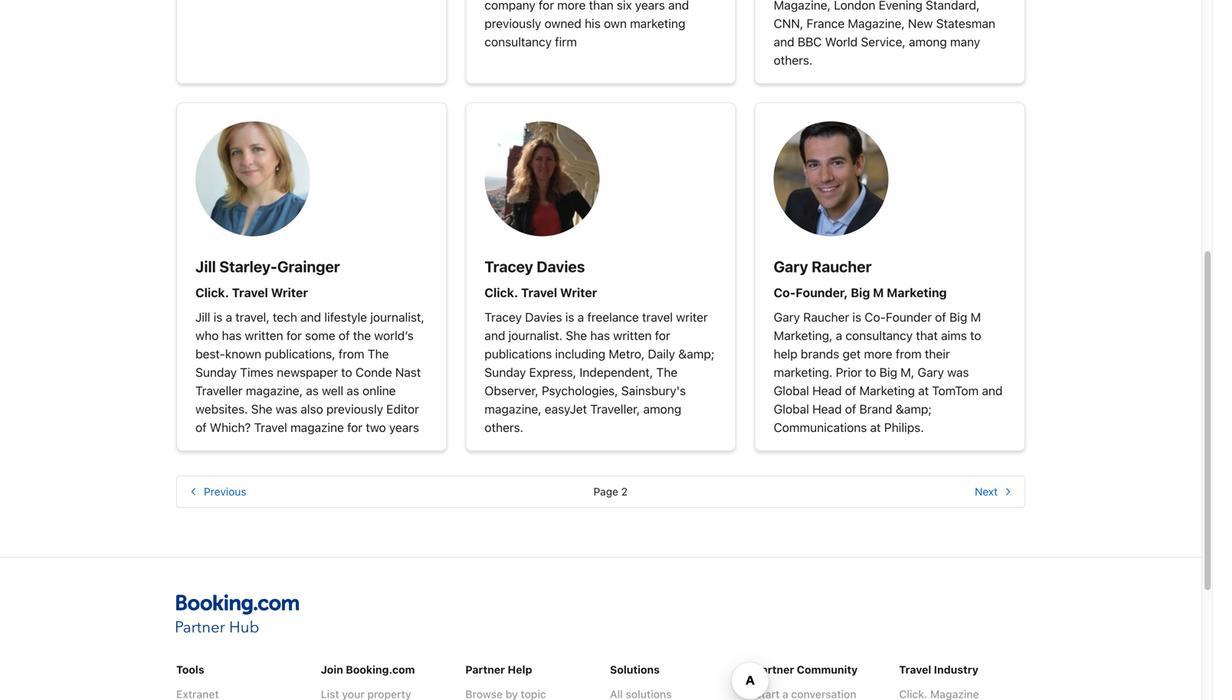 Task type: vqa. For each thing, say whether or not it's contained in the screenshot.
the Founder
yes



Task type: describe. For each thing, give the bounding box(es) containing it.
best-
[[195, 347, 225, 361]]

is for tracey davies
[[565, 310, 574, 325]]

0 vertical spatial m
[[873, 285, 884, 300]]

founder,
[[796, 285, 848, 300]]

gary raucher
[[774, 257, 872, 275]]

traveller
[[195, 384, 243, 398]]

raucher for gary raucher
[[812, 257, 872, 275]]

journalist,
[[370, 310, 424, 325]]

tracey for tracey davies
[[485, 257, 533, 275]]

magazine
[[290, 420, 344, 435]]

is inside "jill is a travel, tech and lifestyle journalist, who has written for some of the world's best-known publications, from the sunday times newspaper to conde nast traveller magazine, as well as online websites. she was also previously editor of which? travel magazine for two years"
[[213, 310, 222, 325]]

observer,
[[485, 384, 538, 398]]

prior
[[836, 365, 862, 380]]

m inside gary raucher is co-founder of big m marketing, a consultancy that aims to help brands get more from their marketing. prior to big m, gary was global head of marketing at tomtom and global head of brand &amp; communications at philips.
[[970, 310, 981, 325]]

m,
[[901, 365, 914, 380]]

jill for jill starley-grainger
[[195, 257, 216, 275]]

journalist.
[[508, 328, 563, 343]]

jill starley-grainger link
[[195, 257, 340, 275]]

page
[[594, 485, 618, 498]]

was inside "jill is a travel, tech and lifestyle journalist, who has written for some of the world's best-known publications, from the sunday times newspaper to conde nast traveller magazine, as well as online websites. she was also previously editor of which? travel magazine for two years"
[[276, 402, 297, 416]]

get
[[843, 347, 861, 361]]

some
[[305, 328, 335, 343]]

communications
[[774, 420, 867, 435]]

psychologies,
[[542, 384, 618, 398]]

lifestyle
[[324, 310, 367, 325]]

industry
[[934, 664, 979, 676]]

0 vertical spatial co-
[[774, 285, 796, 300]]

davies for tracey davies is a freelance travel writer and journalist. she has written for publications including metro, daily &amp; sunday express, independent, the observer, psychologies, sainsbury's magazine, easyjet traveller, among others.
[[525, 310, 562, 325]]

previous
[[204, 485, 246, 498]]

gary raucher is co-founder of big m marketing, a consultancy that aims to help brands get more from their marketing. prior to big m, gary was global head of marketing at tomtom and global head of brand &amp; communications at philips.
[[774, 310, 1003, 435]]

partner for partner community
[[755, 664, 794, 676]]

travel,
[[235, 310, 270, 325]]

2 horizontal spatial big
[[949, 310, 967, 325]]

others.
[[485, 420, 523, 435]]

and inside "jill is a travel, tech and lifestyle journalist, who has written for some of the world's best-known publications, from the sunday times newspaper to conde nast traveller magazine, as well as online websites. she was also previously editor of which? travel magazine for two years"
[[300, 310, 321, 325]]

click. for jill
[[195, 285, 229, 300]]

and inside gary raucher is co-founder of big m marketing, a consultancy that aims to help brands get more from their marketing. prior to big m, gary was global head of marketing at tomtom and global head of brand &amp; communications at philips.
[[982, 384, 1003, 398]]

booking.com
[[346, 664, 415, 676]]

jill is a travel, tech and lifestyle journalist, who has written for some of the world's best-known publications, from the sunday times newspaper to conde nast traveller magazine, as well as online websites. she was also previously editor of which? travel magazine for two years
[[195, 310, 424, 435]]

partner help
[[465, 664, 532, 676]]

gary for gary raucher is co-founder of big m marketing, a consultancy that aims to help brands get more from their marketing. prior to big m, gary was global head of marketing at tomtom and global head of brand &amp; communications at philips.
[[774, 310, 800, 325]]

travel up travel,
[[232, 285, 268, 300]]

magazine, inside "jill is a travel, tech and lifestyle journalist, who has written for some of the world's best-known publications, from the sunday times newspaper to conde nast traveller magazine, as well as online websites. she was also previously editor of which? travel magazine for two years"
[[246, 384, 303, 398]]

marketing,
[[774, 328, 833, 343]]

help
[[774, 347, 798, 361]]

tracey davies
[[485, 257, 585, 275]]

the inside "jill is a travel, tech and lifestyle journalist, who has written for some of the world's best-known publications, from the sunday times newspaper to conde nast traveller magazine, as well as online websites. she was also previously editor of which? travel magazine for two years"
[[368, 347, 389, 361]]

tomtom
[[932, 384, 979, 398]]

writer
[[676, 310, 708, 325]]

editor
[[386, 402, 419, 416]]

written inside tracey davies is a freelance travel writer and journalist. she has written for publications including metro, daily &amp; sunday express, independent, the observer, psychologies, sainsbury's magazine, easyjet traveller, among others.
[[613, 328, 652, 343]]

for inside tracey davies is a freelance travel writer and journalist. she has written for publications including metro, daily &amp; sunday express, independent, the observer, psychologies, sainsbury's magazine, easyjet traveller, among others.
[[655, 328, 670, 343]]

next link
[[971, 483, 1018, 501]]

a inside tracey davies is a freelance travel writer and journalist. she has written for publications including metro, daily &amp; sunday express, independent, the observer, psychologies, sainsbury's magazine, easyjet traveller, among others.
[[578, 310, 584, 325]]

sunday inside tracey davies is a freelance travel writer and journalist. she has written for publications including metro, daily &amp; sunday express, independent, the observer, psychologies, sainsbury's magazine, easyjet traveller, among others.
[[485, 365, 526, 380]]

click. travel writer for starley-
[[195, 285, 308, 300]]

grainger
[[277, 257, 340, 275]]

0 horizontal spatial at
[[870, 420, 881, 435]]

tracey davies link
[[485, 257, 585, 275]]

two
[[366, 420, 386, 435]]

co- inside gary raucher is co-founder of big m marketing, a consultancy that aims to help brands get more from their marketing. prior to big m, gary was global head of marketing at tomtom and global head of brand &amp; communications at philips.
[[865, 310, 886, 325]]

including
[[555, 347, 605, 361]]

travel industry
[[899, 664, 979, 676]]

a inside "jill is a travel, tech and lifestyle journalist, who has written for some of the world's best-known publications, from the sunday times newspaper to conde nast traveller magazine, as well as online websites. she was also previously editor of which? travel magazine for two years"
[[226, 310, 232, 325]]

previous link
[[183, 483, 250, 501]]

gary raucher, co-founder, big m marketing image
[[774, 121, 889, 236]]

tech
[[273, 310, 297, 325]]

years
[[389, 420, 419, 435]]

2
[[621, 485, 628, 498]]

join
[[321, 664, 343, 676]]

metro,
[[609, 347, 645, 361]]

tracey davies is a freelance travel writer and journalist. she has written for publications including metro, daily &amp; sunday express, independent, the observer, psychologies, sainsbury's magazine, easyjet traveller, among others.
[[485, 310, 714, 435]]

publications
[[485, 347, 552, 361]]

previously
[[326, 402, 383, 416]]

that
[[916, 328, 938, 343]]

aims
[[941, 328, 967, 343]]

publications,
[[265, 347, 335, 361]]

from inside gary raucher is co-founder of big m marketing, a consultancy that aims to help brands get more from their marketing. prior to big m, gary was global head of marketing at tomtom and global head of brand &amp; communications at philips.
[[896, 347, 922, 361]]

independent,
[[580, 365, 653, 380]]

2 global from the top
[[774, 402, 809, 416]]

known
[[225, 347, 261, 361]]

well
[[322, 384, 343, 398]]



Task type: locate. For each thing, give the bounding box(es) containing it.
&amp;
[[678, 347, 714, 361], [896, 402, 932, 416]]

click. travel writer up travel,
[[195, 285, 308, 300]]

she up including
[[566, 328, 587, 343]]

1 horizontal spatial partner
[[755, 664, 794, 676]]

2 horizontal spatial for
[[655, 328, 670, 343]]

click.
[[195, 285, 229, 300], [485, 285, 518, 300]]

1 horizontal spatial and
[[485, 328, 505, 343]]

raucher
[[812, 257, 872, 275], [803, 310, 849, 325]]

of up aims
[[935, 310, 946, 325]]

0 vertical spatial gary
[[774, 257, 808, 275]]

head
[[812, 384, 842, 398], [812, 402, 842, 416]]

1 horizontal spatial magazine,
[[485, 402, 541, 416]]

gary raucher link
[[774, 257, 872, 275]]

jill up the who
[[195, 310, 210, 325]]

&amp; inside gary raucher is co-founder of big m marketing, a consultancy that aims to help brands get more from their marketing. prior to big m, gary was global head of marketing at tomtom and global head of brand &amp; communications at philips.
[[896, 402, 932, 416]]

which?
[[210, 420, 251, 435]]

tools
[[176, 664, 204, 676]]

has up "known" at the left
[[222, 328, 242, 343]]

world's
[[374, 328, 414, 343]]

for
[[286, 328, 302, 343], [655, 328, 670, 343], [347, 420, 363, 435]]

1 horizontal spatial sunday
[[485, 365, 526, 380]]

freelance
[[587, 310, 639, 325]]

jill inside "jill is a travel, tech and lifestyle journalist, who has written for some of the world's best-known publications, from the sunday times newspaper to conde nast traveller magazine, as well as online websites. she was also previously editor of which? travel magazine for two years"
[[195, 310, 210, 325]]

the up conde
[[368, 347, 389, 361]]

has
[[222, 328, 242, 343], [590, 328, 610, 343]]

0 vertical spatial &amp;
[[678, 347, 714, 361]]

to right aims
[[970, 328, 981, 343]]

sainsbury's
[[621, 384, 686, 398]]

davies inside tracey davies is a freelance travel writer and journalist. she has written for publications including metro, daily &amp; sunday express, independent, the observer, psychologies, sainsbury's magazine, easyjet traveller, among others.
[[525, 310, 562, 325]]

1 horizontal spatial from
[[896, 347, 922, 361]]

travel down tracey davies link
[[521, 285, 557, 300]]

1 vertical spatial and
[[485, 328, 505, 343]]

tracey inside tracey davies is a freelance travel writer and journalist. she has written for publications including metro, daily &amp; sunday express, independent, the observer, psychologies, sainsbury's magazine, easyjet traveller, among others.
[[485, 310, 522, 325]]

1 vertical spatial at
[[870, 420, 881, 435]]

head up communications
[[812, 402, 842, 416]]

travel
[[232, 285, 268, 300], [521, 285, 557, 300], [254, 420, 287, 435], [899, 664, 931, 676]]

from inside "jill is a travel, tech and lifestyle journalist, who has written for some of the world's best-known publications, from the sunday times newspaper to conde nast traveller magazine, as well as online websites. she was also previously editor of which? travel magazine for two years"
[[339, 347, 364, 361]]

magazine, down "observer,"
[[485, 402, 541, 416]]

2 jill from the top
[[195, 310, 210, 325]]

for up publications,
[[286, 328, 302, 343]]

1 written from the left
[[245, 328, 283, 343]]

for down previously
[[347, 420, 363, 435]]

consultancy
[[846, 328, 913, 343]]

jill
[[195, 257, 216, 275], [195, 310, 210, 325]]

1 vertical spatial co-
[[865, 310, 886, 325]]

1 vertical spatial &amp;
[[896, 402, 932, 416]]

2 has from the left
[[590, 328, 610, 343]]

1 horizontal spatial &amp;
[[896, 402, 932, 416]]

of
[[935, 310, 946, 325], [339, 328, 350, 343], [845, 384, 856, 398], [845, 402, 856, 416], [195, 420, 207, 435]]

daily
[[648, 347, 675, 361]]

1 has from the left
[[222, 328, 242, 343]]

global
[[774, 384, 809, 398], [774, 402, 809, 416]]

is for gary raucher
[[852, 310, 861, 325]]

help
[[508, 664, 532, 676]]

0 horizontal spatial has
[[222, 328, 242, 343]]

join booking.com
[[321, 664, 415, 676]]

the inside tracey davies is a freelance travel writer and journalist. she has written for publications including metro, daily &amp; sunday express, independent, the observer, psychologies, sainsbury's magazine, easyjet traveller, among others.
[[656, 365, 678, 380]]

traveller,
[[590, 402, 640, 416]]

marketing.
[[774, 365, 833, 380]]

at
[[918, 384, 929, 398], [870, 420, 881, 435]]

1 head from the top
[[812, 384, 842, 398]]

starley-
[[219, 257, 277, 275]]

0 horizontal spatial co-
[[774, 285, 796, 300]]

from up m,
[[896, 347, 922, 361]]

was inside gary raucher is co-founder of big m marketing, a consultancy that aims to help brands get more from their marketing. prior to big m, gary was global head of marketing at tomtom and global head of brand &amp; communications at philips.
[[947, 365, 969, 380]]

2 click. from the left
[[485, 285, 518, 300]]

0 horizontal spatial from
[[339, 347, 364, 361]]

1 vertical spatial davies
[[525, 310, 562, 325]]

jill starley-grainger
[[195, 257, 340, 275]]

1 vertical spatial jill
[[195, 310, 210, 325]]

written down travel,
[[245, 328, 283, 343]]

0 vertical spatial global
[[774, 384, 809, 398]]

of down websites.
[[195, 420, 207, 435]]

magazine,
[[246, 384, 303, 398], [485, 402, 541, 416]]

has inside "jill is a travel, tech and lifestyle journalist, who has written for some of the world's best-known publications, from the sunday times newspaper to conde nast traveller magazine, as well as online websites. she was also previously editor of which? travel magazine for two years"
[[222, 328, 242, 343]]

2 horizontal spatial a
[[836, 328, 842, 343]]

0 vertical spatial she
[[566, 328, 587, 343]]

magazine, inside tracey davies is a freelance travel writer and journalist. she has written for publications including metro, daily &amp; sunday express, independent, the observer, psychologies, sainsbury's magazine, easyjet traveller, among others.
[[485, 402, 541, 416]]

writer up tech
[[271, 285, 308, 300]]

2 vertical spatial gary
[[918, 365, 944, 380]]

a left freelance
[[578, 310, 584, 325]]

gary
[[774, 257, 808, 275], [774, 310, 800, 325], [918, 365, 944, 380]]

philips.
[[884, 420, 924, 435]]

partner for partner help
[[465, 664, 505, 676]]

davies for tracey davies
[[537, 257, 585, 275]]

1 horizontal spatial writer
[[560, 285, 597, 300]]

and up publications
[[485, 328, 505, 343]]

1 sunday from the left
[[195, 365, 237, 380]]

1 vertical spatial gary
[[774, 310, 800, 325]]

brand
[[859, 402, 892, 416]]

1 global from the top
[[774, 384, 809, 398]]

for up daily
[[655, 328, 670, 343]]

click. travel writer for davies
[[485, 285, 597, 300]]

writer
[[271, 285, 308, 300], [560, 285, 597, 300]]

0 horizontal spatial click.
[[195, 285, 229, 300]]

next
[[975, 485, 998, 498]]

tracey davies, travel writer and freelance journalist image
[[485, 121, 599, 236]]

0 horizontal spatial as
[[306, 384, 319, 398]]

is inside gary raucher is co-founder of big m marketing, a consultancy that aims to help brands get more from their marketing. prior to big m, gary was global head of marketing at tomtom and global head of brand &amp; communications at philips.
[[852, 310, 861, 325]]

head down prior
[[812, 384, 842, 398]]

tracey for tracey davies is a freelance travel writer and journalist. she has written for publications including metro, daily &amp; sunday express, independent, the observer, psychologies, sainsbury's magazine, easyjet traveller, among others.
[[485, 310, 522, 325]]

m right founder
[[970, 310, 981, 325]]

co- up consultancy
[[865, 310, 886, 325]]

0 horizontal spatial big
[[851, 285, 870, 300]]

0 horizontal spatial sunday
[[195, 365, 237, 380]]

sunday inside "jill is a travel, tech and lifestyle journalist, who has written for some of the world's best-known publications, from the sunday times newspaper to conde nast traveller magazine, as well as online websites. she was also previously editor of which? travel magazine for two years"
[[195, 365, 237, 380]]

0 horizontal spatial magazine,
[[246, 384, 303, 398]]

2 sunday from the left
[[485, 365, 526, 380]]

writer up freelance
[[560, 285, 597, 300]]

brands
[[801, 347, 839, 361]]

0 horizontal spatial is
[[213, 310, 222, 325]]

click. for tracey
[[485, 285, 518, 300]]

raucher up the co-founder, big m marketing
[[812, 257, 872, 275]]

times
[[240, 365, 274, 380]]

is up the who
[[213, 310, 222, 325]]

2 written from the left
[[613, 328, 652, 343]]

1 horizontal spatial co-
[[865, 310, 886, 325]]

0 horizontal spatial writer
[[271, 285, 308, 300]]

1 vertical spatial tracey
[[485, 310, 522, 325]]

marketing up founder
[[887, 285, 947, 300]]

writer for starley-
[[271, 285, 308, 300]]

1 horizontal spatial click. travel writer
[[485, 285, 597, 300]]

1 vertical spatial big
[[949, 310, 967, 325]]

partner
[[465, 664, 505, 676], [755, 664, 794, 676]]

global down marketing.
[[774, 384, 809, 398]]

home image
[[176, 595, 299, 634]]

1 horizontal spatial is
[[565, 310, 574, 325]]

and up some
[[300, 310, 321, 325]]

0 vertical spatial the
[[368, 347, 389, 361]]

easyjet
[[545, 402, 587, 416]]

1 writer from the left
[[271, 285, 308, 300]]

was up the tomtom
[[947, 365, 969, 380]]

1 vertical spatial was
[[276, 402, 297, 416]]

0 vertical spatial at
[[918, 384, 929, 398]]

0 horizontal spatial click. travel writer
[[195, 285, 308, 300]]

1 horizontal spatial written
[[613, 328, 652, 343]]

gary for gary raucher
[[774, 257, 808, 275]]

0 vertical spatial marketing
[[887, 285, 947, 300]]

0 vertical spatial magazine,
[[246, 384, 303, 398]]

partner left community
[[755, 664, 794, 676]]

marketing inside gary raucher is co-founder of big m marketing, a consultancy that aims to help brands get more from their marketing. prior to big m, gary was global head of marketing at tomtom and global head of brand &amp; communications at philips.
[[859, 384, 915, 398]]

0 vertical spatial big
[[851, 285, 870, 300]]

express,
[[529, 365, 576, 380]]

travel inside "jill is a travel, tech and lifestyle journalist, who has written for some of the world's best-known publications, from the sunday times newspaper to conde nast traveller magazine, as well as online websites. she was also previously editor of which? travel magazine for two years"
[[254, 420, 287, 435]]

1 horizontal spatial she
[[566, 328, 587, 343]]

the down daily
[[656, 365, 678, 380]]

1 horizontal spatial as
[[347, 384, 359, 398]]

1 horizontal spatial to
[[865, 365, 876, 380]]

to down more
[[865, 365, 876, 380]]

1 vertical spatial head
[[812, 402, 842, 416]]

2 is from the left
[[565, 310, 574, 325]]

as up also
[[306, 384, 319, 398]]

and right the tomtom
[[982, 384, 1003, 398]]

at down "brand"
[[870, 420, 881, 435]]

travel left industry at the bottom right of the page
[[899, 664, 931, 676]]

0 horizontal spatial a
[[226, 310, 232, 325]]

sunday up traveller
[[195, 365, 237, 380]]

big up aims
[[949, 310, 967, 325]]

1 vertical spatial the
[[656, 365, 678, 380]]

0 horizontal spatial the
[[368, 347, 389, 361]]

of down prior
[[845, 384, 856, 398]]

2 vertical spatial and
[[982, 384, 1003, 398]]

2 click. travel writer from the left
[[485, 285, 597, 300]]

their
[[925, 347, 950, 361]]

1 is from the left
[[213, 310, 222, 325]]

newspaper
[[277, 365, 338, 380]]

to inside "jill is a travel, tech and lifestyle journalist, who has written for some of the world's best-known publications, from the sunday times newspaper to conde nast traveller magazine, as well as online websites. she was also previously editor of which? travel magazine for two years"
[[341, 365, 352, 380]]

among
[[643, 402, 681, 416]]

raucher for gary raucher is co-founder of big m marketing, a consultancy that aims to help brands get more from their marketing. prior to big m, gary was global head of marketing at tomtom and global head of brand &amp; communications at philips.
[[803, 310, 849, 325]]

written
[[245, 328, 283, 343], [613, 328, 652, 343]]

2 horizontal spatial to
[[970, 328, 981, 343]]

davies
[[537, 257, 585, 275], [525, 310, 562, 325]]

jill left starley-
[[195, 257, 216, 275]]

of left the at the left top of page
[[339, 328, 350, 343]]

she
[[566, 328, 587, 343], [251, 402, 272, 416]]

websites.
[[195, 402, 248, 416]]

partner community
[[755, 664, 858, 676]]

from
[[339, 347, 364, 361], [896, 347, 922, 361]]

written inside "jill is a travel, tech and lifestyle journalist, who has written for some of the world's best-known publications, from the sunday times newspaper to conde nast traveller magazine, as well as online websites. she was also previously editor of which? travel magazine for two years"
[[245, 328, 283, 343]]

a up the brands
[[836, 328, 842, 343]]

as
[[306, 384, 319, 398], [347, 384, 359, 398]]

raucher inside gary raucher is co-founder of big m marketing, a consultancy that aims to help brands get more from their marketing. prior to big m, gary was global head of marketing at tomtom and global head of brand &amp; communications at philips.
[[803, 310, 849, 325]]

raucher down founder, at the top right of page
[[803, 310, 849, 325]]

1 vertical spatial marketing
[[859, 384, 915, 398]]

0 horizontal spatial and
[[300, 310, 321, 325]]

3 is from the left
[[852, 310, 861, 325]]

1 from from the left
[[339, 347, 364, 361]]

2 writer from the left
[[560, 285, 597, 300]]

and
[[300, 310, 321, 325], [485, 328, 505, 343], [982, 384, 1003, 398]]

2 horizontal spatial is
[[852, 310, 861, 325]]

she inside "jill is a travel, tech and lifestyle journalist, who has written for some of the world's best-known publications, from the sunday times newspaper to conde nast traveller magazine, as well as online websites. she was also previously editor of which? travel magazine for two years"
[[251, 402, 272, 416]]

the
[[353, 328, 371, 343]]

1 horizontal spatial click.
[[485, 285, 518, 300]]

sunday up "observer,"
[[485, 365, 526, 380]]

has inside tracey davies is a freelance travel writer and journalist. she has written for publications including metro, daily &amp; sunday express, independent, the observer, psychologies, sainsbury's magazine, easyjet traveller, among others.
[[590, 328, 610, 343]]

1 jill from the top
[[195, 257, 216, 275]]

0 vertical spatial and
[[300, 310, 321, 325]]

travel right the which?
[[254, 420, 287, 435]]

magazine, down times
[[246, 384, 303, 398]]

0 vertical spatial jill
[[195, 257, 216, 275]]

1 click. travel writer from the left
[[195, 285, 308, 300]]

1 vertical spatial m
[[970, 310, 981, 325]]

click. travel writer
[[195, 285, 308, 300], [485, 285, 597, 300]]

gary up marketing, on the right top of page
[[774, 310, 800, 325]]

tracey
[[485, 257, 533, 275], [485, 310, 522, 325]]

1 vertical spatial global
[[774, 402, 809, 416]]

0 horizontal spatial m
[[873, 285, 884, 300]]

is up including
[[565, 310, 574, 325]]

partner left help
[[465, 664, 505, 676]]

gary up founder, at the top right of page
[[774, 257, 808, 275]]

and inside tracey davies is a freelance travel writer and journalist. she has written for publications including metro, daily &amp; sunday express, independent, the observer, psychologies, sainsbury's magazine, easyjet traveller, among others.
[[485, 328, 505, 343]]

travel
[[642, 310, 673, 325]]

big right founder, at the top right of page
[[851, 285, 870, 300]]

online
[[363, 384, 396, 398]]

1 vertical spatial she
[[251, 402, 272, 416]]

is inside tracey davies is a freelance travel writer and journalist. she has written for publications including metro, daily &amp; sunday express, independent, the observer, psychologies, sainsbury's magazine, easyjet traveller, among others.
[[565, 310, 574, 325]]

2 head from the top
[[812, 402, 842, 416]]

2 from from the left
[[896, 347, 922, 361]]

2 tracey from the top
[[485, 310, 522, 325]]

page 2
[[594, 485, 628, 498]]

to up well at the bottom
[[341, 365, 352, 380]]

big
[[851, 285, 870, 300], [949, 310, 967, 325], [879, 365, 897, 380]]

2 horizontal spatial and
[[982, 384, 1003, 398]]

is down the co-founder, big m marketing
[[852, 310, 861, 325]]

marketing
[[887, 285, 947, 300], [859, 384, 915, 398]]

1 as from the left
[[306, 384, 319, 398]]

1 horizontal spatial was
[[947, 365, 969, 380]]

a inside gary raucher is co-founder of big m marketing, a consultancy that aims to help brands get more from their marketing. prior to big m, gary was global head of marketing at tomtom and global head of brand &amp; communications at philips.
[[836, 328, 842, 343]]

marketing up "brand"
[[859, 384, 915, 398]]

at left the tomtom
[[918, 384, 929, 398]]

jill for jill is a travel, tech and lifestyle journalist, who has written for some of the world's best-known publications, from the sunday times newspaper to conde nast traveller magazine, as well as online websites. she was also previously editor of which? travel magazine for two years
[[195, 310, 210, 325]]

1 horizontal spatial big
[[879, 365, 897, 380]]

1 horizontal spatial m
[[970, 310, 981, 325]]

from down the at the left top of page
[[339, 347, 364, 361]]

click. travel writer down tracey davies link
[[485, 285, 597, 300]]

has down freelance
[[590, 328, 610, 343]]

co- down gary raucher
[[774, 285, 796, 300]]

0 horizontal spatial written
[[245, 328, 283, 343]]

solutions
[[610, 664, 660, 676]]

founder
[[886, 310, 932, 325]]

also
[[301, 402, 323, 416]]

sunday
[[195, 365, 237, 380], [485, 365, 526, 380]]

1 horizontal spatial has
[[590, 328, 610, 343]]

0 vertical spatial head
[[812, 384, 842, 398]]

1 tracey from the top
[[485, 257, 533, 275]]

2 vertical spatial big
[[879, 365, 897, 380]]

1 horizontal spatial a
[[578, 310, 584, 325]]

1 partner from the left
[[465, 664, 505, 676]]

she inside tracey davies is a freelance travel writer and journalist. she has written for publications including metro, daily &amp; sunday express, independent, the observer, psychologies, sainsbury's magazine, easyjet traveller, among others.
[[566, 328, 587, 343]]

1 horizontal spatial the
[[656, 365, 678, 380]]

was left also
[[276, 402, 297, 416]]

who
[[195, 328, 219, 343]]

0 vertical spatial davies
[[537, 257, 585, 275]]

&amp; right daily
[[678, 347, 714, 361]]

community
[[797, 664, 858, 676]]

1 click. from the left
[[195, 285, 229, 300]]

click. down tracey davies link
[[485, 285, 518, 300]]

a left travel,
[[226, 310, 232, 325]]

click. up the who
[[195, 285, 229, 300]]

a
[[226, 310, 232, 325], [578, 310, 584, 325], [836, 328, 842, 343]]

as up previously
[[347, 384, 359, 398]]

0 vertical spatial tracey
[[485, 257, 533, 275]]

0 horizontal spatial to
[[341, 365, 352, 380]]

co-
[[774, 285, 796, 300], [865, 310, 886, 325]]

gary down their
[[918, 365, 944, 380]]

2 as from the left
[[347, 384, 359, 398]]

1 horizontal spatial at
[[918, 384, 929, 398]]

co-founder, big m marketing
[[774, 285, 947, 300]]

global up communications
[[774, 402, 809, 416]]

nast
[[395, 365, 421, 380]]

0 horizontal spatial for
[[286, 328, 302, 343]]

&amp; inside tracey davies is a freelance travel writer and journalist. she has written for publications including metro, daily &amp; sunday express, independent, the observer, psychologies, sainsbury's magazine, easyjet traveller, among others.
[[678, 347, 714, 361]]

writer for davies
[[560, 285, 597, 300]]

of left "brand"
[[845, 402, 856, 416]]

conde
[[355, 365, 392, 380]]

1 vertical spatial magazine,
[[485, 402, 541, 416]]

she down times
[[251, 402, 272, 416]]

0 vertical spatial was
[[947, 365, 969, 380]]

m up consultancy
[[873, 285, 884, 300]]

0 horizontal spatial partner
[[465, 664, 505, 676]]

2 partner from the left
[[755, 664, 794, 676]]

&amp; up the philips.
[[896, 402, 932, 416]]

more
[[864, 347, 892, 361]]

0 vertical spatial raucher
[[812, 257, 872, 275]]

written up metro,
[[613, 328, 652, 343]]

0 horizontal spatial was
[[276, 402, 297, 416]]

1 vertical spatial raucher
[[803, 310, 849, 325]]

0 horizontal spatial &amp;
[[678, 347, 714, 361]]

0 horizontal spatial she
[[251, 402, 272, 416]]

big left m,
[[879, 365, 897, 380]]

1 horizontal spatial for
[[347, 420, 363, 435]]



